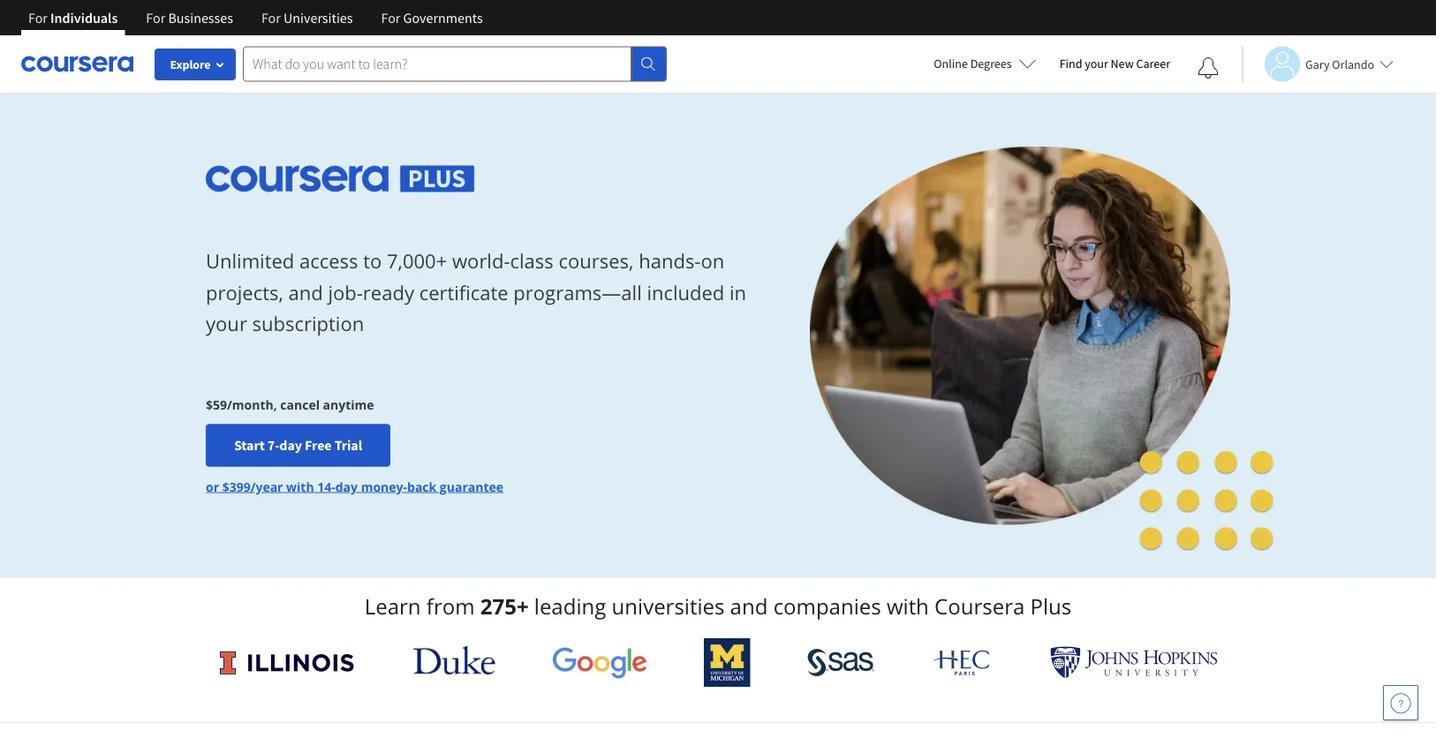 Task type: describe. For each thing, give the bounding box(es) containing it.
What do you want to learn? text field
[[243, 46, 632, 82]]

degrees
[[970, 56, 1012, 72]]

orlando
[[1332, 56, 1374, 72]]

$59 /month, cancel anytime
[[206, 396, 374, 413]]

for governments
[[381, 9, 483, 26]]

0 vertical spatial with
[[286, 478, 314, 495]]

or $399 /year with 14-day money-back guarantee
[[206, 478, 504, 495]]

start 7-day free trial
[[234, 437, 362, 454]]

explore button
[[155, 49, 236, 80]]

1 horizontal spatial with
[[887, 592, 929, 621]]

johns hopkins university image
[[1050, 647, 1218, 679]]

certificate
[[419, 279, 508, 306]]

money-
[[361, 478, 407, 495]]

new
[[1111, 56, 1134, 72]]

for for businesses
[[146, 9, 165, 26]]

banner navigation
[[14, 0, 497, 35]]

14-
[[317, 478, 335, 495]]

businesses
[[168, 9, 233, 26]]

1 vertical spatial day
[[335, 478, 358, 495]]

0 vertical spatial your
[[1085, 56, 1108, 72]]

/year
[[251, 478, 283, 495]]

job-
[[328, 279, 363, 306]]

or
[[206, 478, 219, 495]]

cancel
[[280, 396, 320, 413]]

world-
[[452, 248, 510, 274]]

show notifications image
[[1198, 57, 1219, 79]]

programs—all
[[513, 279, 642, 306]]

for individuals
[[28, 9, 118, 26]]

included
[[647, 279, 725, 306]]

1 vertical spatial and
[[730, 592, 768, 621]]

help center image
[[1390, 692, 1411, 714]]

day inside start 7-day free trial button
[[279, 437, 302, 454]]

gary
[[1305, 56, 1330, 72]]

on
[[701, 248, 724, 274]]

access
[[299, 248, 358, 274]]

duke university image
[[413, 647, 495, 675]]

find your new career
[[1060, 56, 1170, 72]]

find your new career link
[[1051, 53, 1179, 75]]

university of illinois at urbana-champaign image
[[218, 649, 356, 677]]

governments
[[403, 9, 483, 26]]

online degrees button
[[920, 44, 1051, 83]]

guarantee
[[440, 478, 504, 495]]

start
[[234, 437, 265, 454]]

7-
[[267, 437, 279, 454]]

leading
[[534, 592, 606, 621]]

find
[[1060, 56, 1082, 72]]

gary orlando
[[1305, 56, 1374, 72]]

trial
[[334, 437, 362, 454]]

ready
[[363, 279, 414, 306]]

back
[[407, 478, 437, 495]]

for for universities
[[261, 9, 281, 26]]

plus
[[1030, 592, 1072, 621]]



Task type: vqa. For each thing, say whether or not it's contained in the screenshot.
the day inside "Start 7-day Free Trial" button
yes



Task type: locate. For each thing, give the bounding box(es) containing it.
1 horizontal spatial day
[[335, 478, 358, 495]]

subscription
[[252, 310, 364, 337]]

universities
[[612, 592, 725, 621]]

hands-
[[639, 248, 701, 274]]

coursera plus image
[[206, 166, 475, 192]]

for
[[28, 9, 48, 26], [146, 9, 165, 26], [261, 9, 281, 26], [381, 9, 400, 26]]

with left coursera
[[887, 592, 929, 621]]

anytime
[[323, 396, 374, 413]]

universities
[[284, 9, 353, 26]]

your
[[1085, 56, 1108, 72], [206, 310, 247, 337]]

0 horizontal spatial with
[[286, 478, 314, 495]]

day left money-
[[335, 478, 358, 495]]

learn from 275+ leading universities and companies with coursera plus
[[365, 592, 1072, 621]]

0 horizontal spatial and
[[288, 279, 323, 306]]

4 for from the left
[[381, 9, 400, 26]]

and
[[288, 279, 323, 306], [730, 592, 768, 621]]

class
[[510, 248, 554, 274]]

for left businesses
[[146, 9, 165, 26]]

unlimited access to 7,000+ world-class courses, hands-on projects, and job-ready certificate programs—all included in your subscription
[[206, 248, 746, 337]]

companies
[[773, 592, 881, 621]]

0 horizontal spatial your
[[206, 310, 247, 337]]

and up university of michigan image
[[730, 592, 768, 621]]

university of michigan image
[[704, 639, 751, 687]]

coursera image
[[21, 50, 133, 78]]

unlimited
[[206, 248, 294, 274]]

0 horizontal spatial day
[[279, 437, 302, 454]]

from
[[426, 592, 475, 621]]

google image
[[552, 647, 647, 679]]

your down projects,
[[206, 310, 247, 337]]

for left the universities
[[261, 9, 281, 26]]

day left free
[[279, 437, 302, 454]]

online
[[934, 56, 968, 72]]

$59
[[206, 396, 227, 413]]

learn
[[365, 592, 421, 621]]

and inside unlimited access to 7,000+ world-class courses, hands-on projects, and job-ready certificate programs—all included in your subscription
[[288, 279, 323, 306]]

your inside unlimited access to 7,000+ world-class courses, hands-on projects, and job-ready certificate programs—all included in your subscription
[[206, 310, 247, 337]]

career
[[1136, 56, 1170, 72]]

for for individuals
[[28, 9, 48, 26]]

1 vertical spatial your
[[206, 310, 247, 337]]

sas image
[[807, 649, 875, 677]]

1 horizontal spatial your
[[1085, 56, 1108, 72]]

with left 14- at bottom left
[[286, 478, 314, 495]]

2 for from the left
[[146, 9, 165, 26]]

individuals
[[50, 9, 118, 26]]

275+
[[480, 592, 529, 621]]

your right find
[[1085, 56, 1108, 72]]

for left individuals
[[28, 9, 48, 26]]

online degrees
[[934, 56, 1012, 72]]

$399
[[222, 478, 251, 495]]

1 for from the left
[[28, 9, 48, 26]]

courses,
[[559, 248, 634, 274]]

1 vertical spatial with
[[887, 592, 929, 621]]

day
[[279, 437, 302, 454], [335, 478, 358, 495]]

for businesses
[[146, 9, 233, 26]]

gary orlando button
[[1242, 46, 1394, 82]]

for universities
[[261, 9, 353, 26]]

/month,
[[227, 396, 277, 413]]

and up subscription
[[288, 279, 323, 306]]

0 vertical spatial and
[[288, 279, 323, 306]]

0 vertical spatial day
[[279, 437, 302, 454]]

1 horizontal spatial and
[[730, 592, 768, 621]]

None search field
[[243, 46, 667, 82]]

to
[[363, 248, 382, 274]]

projects,
[[206, 279, 283, 306]]

hec paris image
[[932, 645, 993, 681]]

3 for from the left
[[261, 9, 281, 26]]

free
[[305, 437, 332, 454]]

in
[[730, 279, 746, 306]]

coursera
[[935, 592, 1025, 621]]

start 7-day free trial button
[[206, 424, 391, 467]]

with
[[286, 478, 314, 495], [887, 592, 929, 621]]

for left governments
[[381, 9, 400, 26]]

for for governments
[[381, 9, 400, 26]]

7,000+
[[387, 248, 447, 274]]

explore
[[170, 57, 211, 72]]



